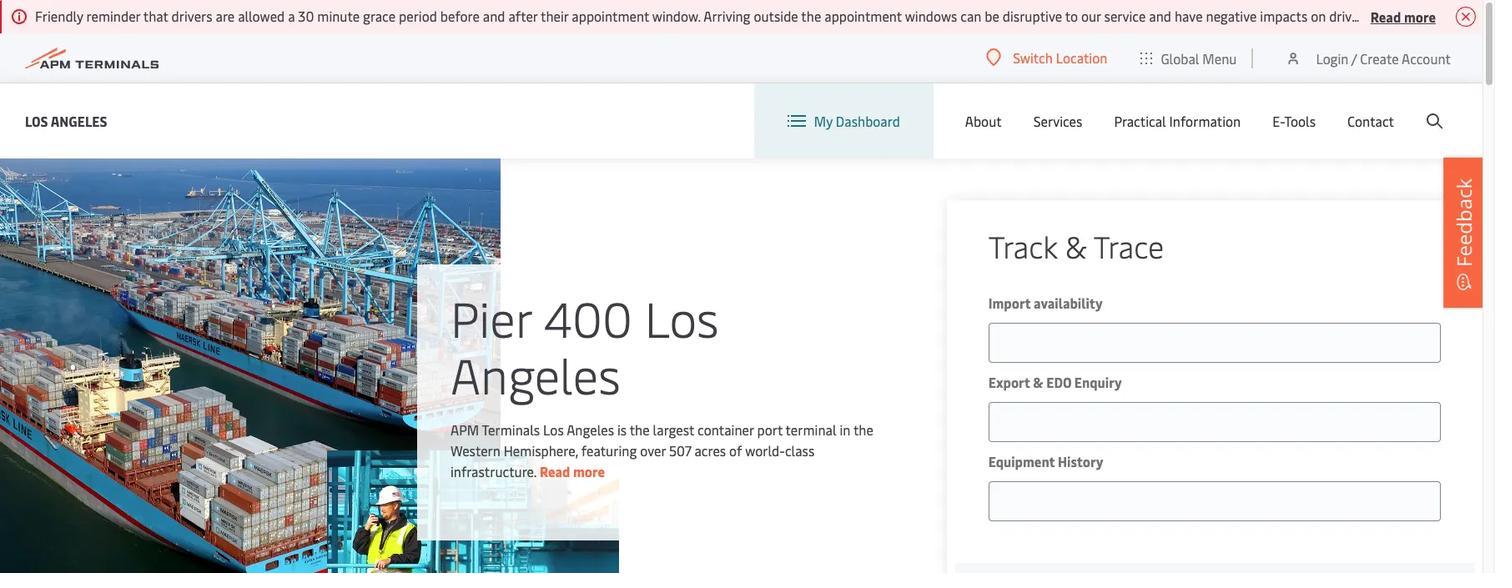 Task type: vqa. For each thing, say whether or not it's contained in the screenshot.
My Dashboard popup button
yes



Task type: describe. For each thing, give the bounding box(es) containing it.
pier 400 los angeles
[[451, 285, 719, 407]]

their
[[541, 7, 569, 25]]

service
[[1104, 7, 1146, 25]]

services button
[[1034, 83, 1083, 159]]

of
[[729, 441, 742, 460]]

western
[[451, 441, 501, 460]]

about
[[965, 112, 1002, 130]]

pier
[[451, 285, 532, 350]]

los angeles link
[[25, 111, 107, 131]]

in
[[840, 421, 851, 439]]

acres
[[695, 441, 726, 460]]

allowed
[[238, 7, 285, 25]]

location
[[1056, 48, 1108, 67]]

2 on from the left
[[1439, 7, 1454, 25]]

enquiry
[[1075, 373, 1122, 391]]

2 and from the left
[[1149, 7, 1172, 25]]

hemisphere,
[[504, 441, 578, 460]]

arrive
[[1402, 7, 1436, 25]]

terminals
[[482, 421, 540, 439]]

507
[[669, 441, 691, 460]]

more for 'read more' link at bottom left
[[573, 462, 605, 481]]

port
[[757, 421, 783, 439]]

angeles for pier
[[451, 341, 621, 407]]

a
[[288, 7, 295, 25]]

grace
[[363, 7, 396, 25]]

import availability
[[989, 294, 1103, 312]]

read more link
[[540, 462, 605, 481]]

login / create account link
[[1285, 33, 1451, 83]]

arriving
[[704, 7, 751, 25]]

feedback
[[1450, 178, 1478, 267]]

can
[[961, 7, 982, 25]]

tools
[[1284, 112, 1316, 130]]

edo
[[1047, 373, 1072, 391]]

1 appointment from the left
[[572, 7, 649, 25]]

& for trace
[[1065, 225, 1087, 266]]

friendly reminder that drivers are allowed a 30 minute grace period before and after their appointment window. arriving outside the appointment windows can be disruptive to our service and have negative impacts on drivers who arrive on time. d
[[35, 7, 1495, 25]]

practical information button
[[1114, 83, 1241, 159]]

& for edo
[[1033, 373, 1044, 391]]

infrastructure.
[[451, 462, 537, 481]]

read for read more button
[[1371, 7, 1401, 25]]

read more for 'read more' link at bottom left
[[540, 462, 605, 481]]

reminder
[[86, 7, 140, 25]]

1 on from the left
[[1311, 7, 1326, 25]]

before
[[440, 7, 480, 25]]

that
[[143, 7, 168, 25]]

equipment history
[[989, 452, 1104, 471]]

more for read more button
[[1404, 7, 1436, 25]]

export & edo enquiry
[[989, 373, 1122, 391]]

feedback button
[[1444, 157, 1485, 307]]

export
[[989, 373, 1030, 391]]

close alert image
[[1456, 7, 1476, 27]]

los for pier 400 los angeles
[[645, 285, 719, 350]]

my
[[814, 112, 833, 130]]

track & trace
[[989, 225, 1164, 266]]

equipment
[[989, 452, 1055, 471]]

largest
[[653, 421, 694, 439]]

read more for read more button
[[1371, 7, 1436, 25]]

la secondary image
[[327, 451, 619, 573]]

create
[[1360, 49, 1399, 67]]

featuring
[[581, 441, 637, 460]]

30
[[298, 7, 314, 25]]

los angeles pier 400 image
[[0, 159, 501, 573]]

our
[[1081, 7, 1101, 25]]

are
[[216, 7, 235, 25]]

apm terminals los angeles is the largest container port terminal in the western hemisphere, featuring over 507 acres of world-class infrastructure.
[[451, 421, 874, 481]]

trace
[[1094, 225, 1164, 266]]

2 horizontal spatial the
[[854, 421, 874, 439]]

global
[[1161, 49, 1199, 67]]

my dashboard button
[[788, 83, 900, 159]]

to
[[1065, 7, 1078, 25]]

d
[[1491, 7, 1495, 25]]



Task type: locate. For each thing, give the bounding box(es) containing it.
services
[[1034, 112, 1083, 130]]

1 horizontal spatial los
[[543, 421, 564, 439]]

1 vertical spatial read
[[540, 462, 570, 481]]

drivers left are
[[172, 7, 212, 25]]

switch
[[1013, 48, 1053, 67]]

information
[[1170, 112, 1241, 130]]

1 vertical spatial more
[[573, 462, 605, 481]]

more down featuring
[[573, 462, 605, 481]]

los for apm terminals los angeles is the largest container port terminal in the western hemisphere, featuring over 507 acres of world-class infrastructure.
[[543, 421, 564, 439]]

practical
[[1114, 112, 1166, 130]]

1 horizontal spatial appointment
[[825, 7, 902, 25]]

switch location
[[1013, 48, 1108, 67]]

and left after
[[483, 7, 505, 25]]

e-tools
[[1273, 112, 1316, 130]]

disruptive
[[1003, 7, 1062, 25]]

0 horizontal spatial and
[[483, 7, 505, 25]]

0 vertical spatial angeles
[[51, 111, 107, 130]]

and left the have
[[1149, 7, 1172, 25]]

read for 'read more' link at bottom left
[[540, 462, 570, 481]]

about button
[[965, 83, 1002, 159]]

appointment left windows
[[825, 7, 902, 25]]

e-tools button
[[1273, 83, 1316, 159]]

global menu button
[[1124, 33, 1254, 83]]

apm
[[451, 421, 479, 439]]

2 vertical spatial los
[[543, 421, 564, 439]]

read inside button
[[1371, 7, 1401, 25]]

more
[[1404, 7, 1436, 25], [573, 462, 605, 481]]

read more button
[[1371, 6, 1436, 27]]

track
[[989, 225, 1058, 266]]

angeles inside apm terminals los angeles is the largest container port terminal in the western hemisphere, featuring over 507 acres of world-class infrastructure.
[[567, 421, 614, 439]]

impacts
[[1260, 7, 1308, 25]]

import
[[989, 294, 1031, 312]]

appointment right their
[[572, 7, 649, 25]]

after
[[509, 7, 538, 25]]

read left arrive
[[1371, 7, 1401, 25]]

be
[[985, 7, 1000, 25]]

/
[[1352, 49, 1357, 67]]

&
[[1065, 225, 1087, 266], [1033, 373, 1044, 391]]

drivers left who
[[1329, 7, 1370, 25]]

1 horizontal spatial and
[[1149, 7, 1172, 25]]

1 horizontal spatial on
[[1439, 7, 1454, 25]]

the
[[801, 7, 821, 25], [630, 421, 650, 439], [854, 421, 874, 439]]

1 vertical spatial read more
[[540, 462, 605, 481]]

is
[[617, 421, 627, 439]]

1 horizontal spatial more
[[1404, 7, 1436, 25]]

on
[[1311, 7, 1326, 25], [1439, 7, 1454, 25]]

angeles inside pier 400 los angeles
[[451, 341, 621, 407]]

0 horizontal spatial read more
[[540, 462, 605, 481]]

switch location button
[[986, 48, 1108, 67]]

los angeles
[[25, 111, 107, 130]]

on right impacts
[[1311, 7, 1326, 25]]

terminal
[[786, 421, 837, 439]]

1 horizontal spatial &
[[1065, 225, 1087, 266]]

read more down hemisphere,
[[540, 462, 605, 481]]

0 horizontal spatial more
[[573, 462, 605, 481]]

1 vertical spatial &
[[1033, 373, 1044, 391]]

period
[[399, 7, 437, 25]]

appointment
[[572, 7, 649, 25], [825, 7, 902, 25]]

0 horizontal spatial los
[[25, 111, 48, 130]]

and
[[483, 7, 505, 25], [1149, 7, 1172, 25]]

over
[[640, 441, 666, 460]]

menu
[[1203, 49, 1237, 67]]

0 horizontal spatial drivers
[[172, 7, 212, 25]]

angeles for apm
[[567, 421, 614, 439]]

practical information
[[1114, 112, 1241, 130]]

account
[[1402, 49, 1451, 67]]

1 drivers from the left
[[172, 7, 212, 25]]

read more
[[1371, 7, 1436, 25], [540, 462, 605, 481]]

2 drivers from the left
[[1329, 7, 1370, 25]]

0 horizontal spatial read
[[540, 462, 570, 481]]

400
[[544, 285, 632, 350]]

more inside button
[[1404, 7, 1436, 25]]

& left edo
[[1033, 373, 1044, 391]]

1 horizontal spatial read
[[1371, 7, 1401, 25]]

windows
[[905, 7, 957, 25]]

more right who
[[1404, 7, 1436, 25]]

1 horizontal spatial the
[[801, 7, 821, 25]]

0 vertical spatial more
[[1404, 7, 1436, 25]]

the right outside
[[801, 7, 821, 25]]

dashboard
[[836, 112, 900, 130]]

window.
[[652, 7, 701, 25]]

friendly
[[35, 7, 83, 25]]

container
[[698, 421, 754, 439]]

world-
[[745, 441, 785, 460]]

outside
[[754, 7, 798, 25]]

contact button
[[1348, 83, 1394, 159]]

who
[[1373, 7, 1399, 25]]

0 horizontal spatial on
[[1311, 7, 1326, 25]]

read
[[1371, 7, 1401, 25], [540, 462, 570, 481]]

the right in
[[854, 421, 874, 439]]

los inside apm terminals los angeles is the largest container port terminal in the western hemisphere, featuring over 507 acres of world-class infrastructure.
[[543, 421, 564, 439]]

drivers
[[172, 7, 212, 25], [1329, 7, 1370, 25]]

2 appointment from the left
[[825, 7, 902, 25]]

1 horizontal spatial read more
[[1371, 7, 1436, 25]]

& left trace
[[1065, 225, 1087, 266]]

1 vertical spatial los
[[645, 285, 719, 350]]

availability
[[1034, 294, 1103, 312]]

los inside pier 400 los angeles
[[645, 285, 719, 350]]

time.
[[1457, 7, 1487, 25]]

my dashboard
[[814, 112, 900, 130]]

contact
[[1348, 112, 1394, 130]]

0 horizontal spatial &
[[1033, 373, 1044, 391]]

0 horizontal spatial the
[[630, 421, 650, 439]]

login
[[1316, 49, 1349, 67]]

history
[[1058, 452, 1104, 471]]

2 vertical spatial angeles
[[567, 421, 614, 439]]

0 vertical spatial read
[[1371, 7, 1401, 25]]

0 vertical spatial los
[[25, 111, 48, 130]]

angeles
[[51, 111, 107, 130], [451, 341, 621, 407], [567, 421, 614, 439]]

1 horizontal spatial drivers
[[1329, 7, 1370, 25]]

on left close alert icon
[[1439, 7, 1454, 25]]

have
[[1175, 7, 1203, 25]]

0 horizontal spatial appointment
[[572, 7, 649, 25]]

2 horizontal spatial los
[[645, 285, 719, 350]]

1 vertical spatial angeles
[[451, 341, 621, 407]]

0 vertical spatial &
[[1065, 225, 1087, 266]]

login / create account
[[1316, 49, 1451, 67]]

1 and from the left
[[483, 7, 505, 25]]

0 vertical spatial read more
[[1371, 7, 1436, 25]]

negative
[[1206, 7, 1257, 25]]

minute
[[317, 7, 360, 25]]

global menu
[[1161, 49, 1237, 67]]

class
[[785, 441, 815, 460]]

read more up login / create account
[[1371, 7, 1436, 25]]

the right 'is'
[[630, 421, 650, 439]]

read down hemisphere,
[[540, 462, 570, 481]]



